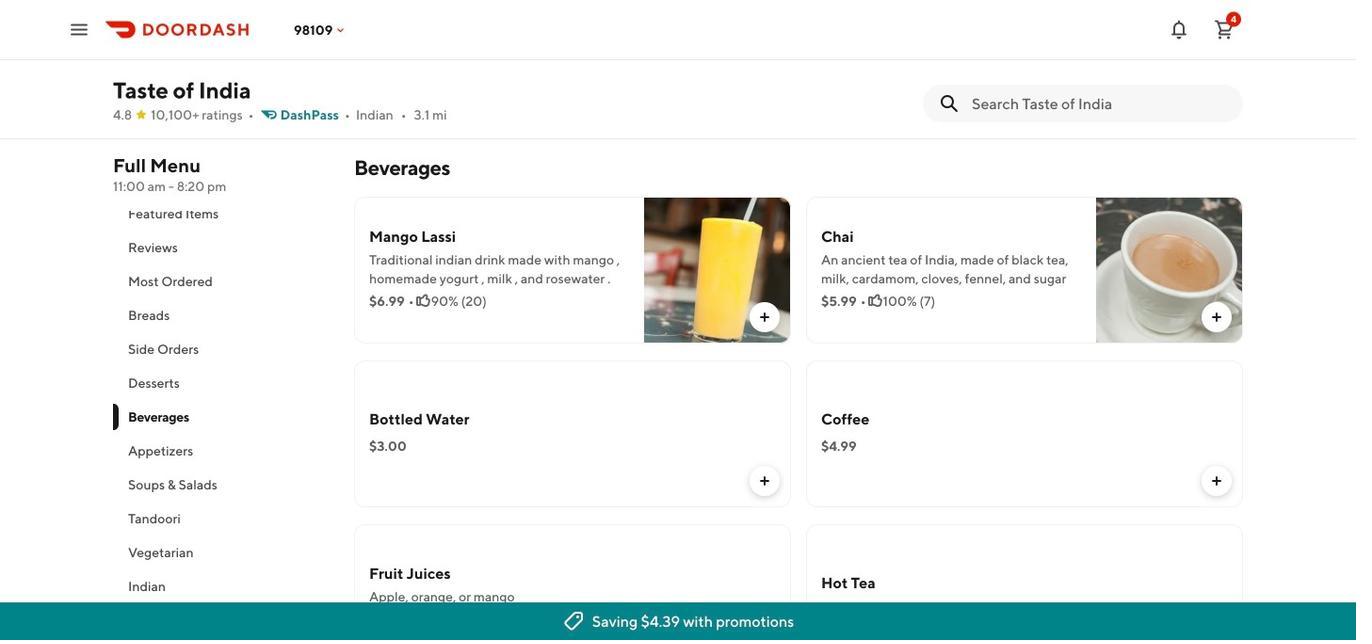 Task type: locate. For each thing, give the bounding box(es) containing it.
add item to cart image
[[758, 310, 773, 325], [1210, 474, 1225, 489]]

0 horizontal spatial add item to cart image
[[758, 310, 773, 325]]

open menu image
[[68, 18, 90, 41]]

0 vertical spatial add item to cart image
[[1210, 80, 1225, 95]]

add item to cart image
[[1210, 80, 1225, 95], [1210, 310, 1225, 325], [758, 474, 773, 489]]

1 horizontal spatial add item to cart image
[[1210, 474, 1225, 489]]

0 vertical spatial add item to cart image
[[758, 310, 773, 325]]

2 vertical spatial add item to cart image
[[758, 474, 773, 489]]



Task type: describe. For each thing, give the bounding box(es) containing it.
notification bell image
[[1168, 18, 1191, 41]]

4 items, open order cart image
[[1214, 18, 1236, 41]]

mango lassi image
[[644, 197, 791, 344]]

1 vertical spatial add item to cart image
[[1210, 474, 1225, 489]]

chai image
[[1097, 197, 1244, 344]]

Item Search search field
[[972, 93, 1229, 114]]

1 vertical spatial add item to cart image
[[1210, 310, 1225, 325]]



Task type: vqa. For each thing, say whether or not it's contained in the screenshot.
Notification Bell image
yes



